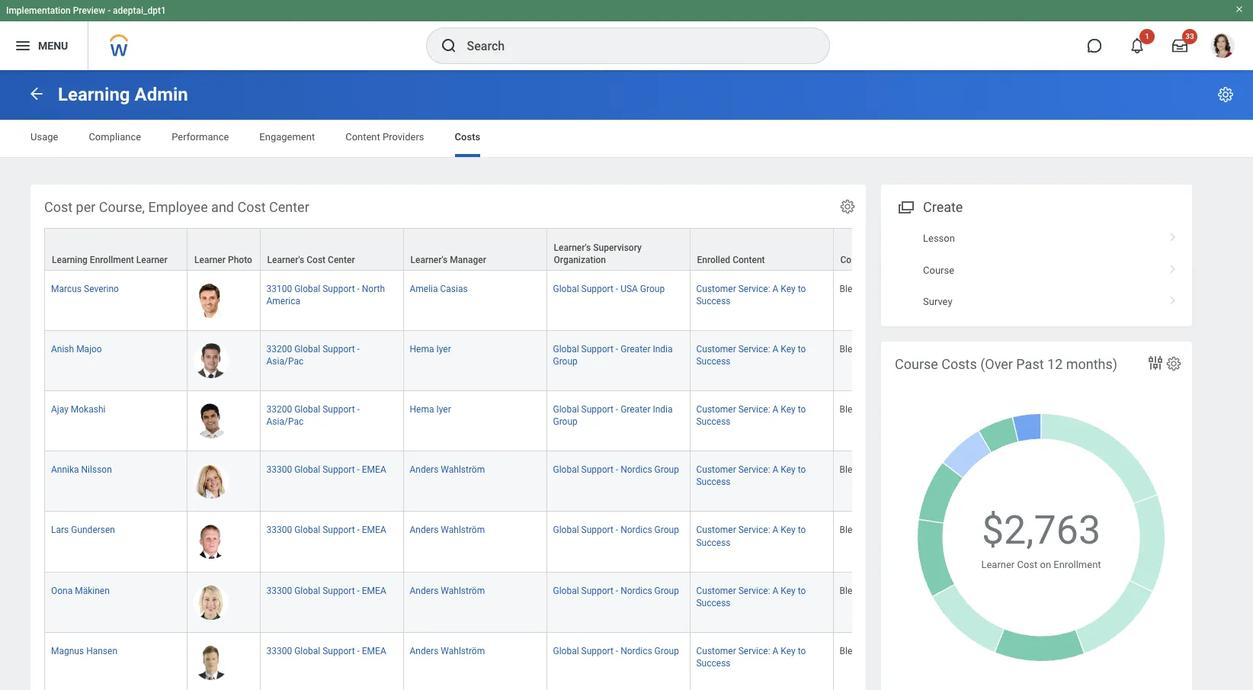 Task type: locate. For each thing, give the bounding box(es) containing it.
nordics for lars gundersen
[[621, 525, 652, 536]]

chevron right image inside course link
[[1164, 259, 1183, 274]]

4 success from the top
[[697, 477, 731, 488]]

0 horizontal spatial enrollment
[[90, 255, 134, 265]]

global support - nordics group for mäkinen
[[553, 585, 679, 596]]

wahlström for nilsson
[[441, 465, 485, 475]]

7 customer from the top
[[697, 646, 736, 656]]

anders wahlström for magnus hansen
[[410, 646, 485, 656]]

- inside menu banner
[[108, 5, 111, 16]]

asia/pac down america
[[266, 356, 304, 367]]

1 vertical spatial content
[[733, 255, 765, 265]]

1 horizontal spatial center
[[328, 255, 355, 265]]

chevron right image for course
[[1164, 259, 1183, 274]]

magnus hansen
[[51, 646, 117, 656]]

1
[[1145, 32, 1150, 40]]

$2,763
[[982, 507, 1101, 554]]

33300 global support - emea link for gundersen
[[266, 522, 386, 536]]

5 blended course element from the top
[[840, 522, 904, 536]]

33300 right the demo_m099.png icon
[[266, 646, 292, 656]]

1 customer service: a key to success link from the top
[[697, 281, 806, 307]]

ajay mokashi
[[51, 404, 106, 415]]

1 hema iyer link from the top
[[410, 341, 451, 355]]

1 33200 from the top
[[266, 344, 292, 355]]

configure this page image
[[1217, 85, 1235, 104]]

0 vertical spatial global support - greater india group
[[553, 344, 673, 367]]

33200 right 'demo_m205.png' icon on the left bottom of page
[[266, 404, 292, 415]]

course type
[[841, 255, 891, 265]]

global support - nordics group link for magnus hansen
[[553, 642, 679, 656]]

mokashi
[[71, 404, 106, 415]]

33300 right the demo_f247.png icon
[[266, 465, 292, 475]]

providers
[[383, 131, 424, 143]]

1 vertical spatial global support - greater india group link
[[553, 401, 673, 427]]

6 key from the top
[[781, 585, 796, 596]]

learner's up organization at the top of the page
[[554, 243, 591, 253]]

wahlström
[[441, 465, 485, 475], [441, 525, 485, 536], [441, 585, 485, 596], [441, 646, 485, 656]]

enrolled
[[697, 255, 731, 265]]

service: for majoo
[[739, 344, 771, 355]]

2 33200 global support - asia/pac from the top
[[266, 404, 360, 427]]

marcus severino
[[51, 284, 119, 294]]

iyer for mokashi
[[436, 404, 451, 415]]

0 vertical spatial greater
[[621, 344, 651, 355]]

group for gundersen
[[655, 525, 679, 536]]

anders wahlström for lars gundersen
[[410, 525, 485, 536]]

4 to from the top
[[798, 465, 806, 475]]

chevron right image for survey
[[1164, 290, 1183, 306]]

to for anish majoo
[[798, 344, 806, 355]]

0 horizontal spatial content
[[346, 131, 380, 143]]

amelia
[[410, 284, 438, 294]]

3 key from the top
[[781, 404, 796, 415]]

2 customer service: a key to success from the top
[[697, 344, 806, 367]]

7 customer service: a key to success from the top
[[697, 646, 806, 668]]

1 global support - nordics group from the top
[[553, 465, 679, 475]]

1 vertical spatial center
[[328, 255, 355, 265]]

4 wahlström from the top
[[441, 646, 485, 656]]

blended course element for severino
[[840, 281, 904, 294]]

2 to from the top
[[798, 344, 806, 355]]

1 vertical spatial enrollment
[[1054, 559, 1101, 570]]

tab list containing usage
[[15, 120, 1238, 157]]

enrollment right on at the bottom
[[1054, 559, 1101, 570]]

profile logan mcneil image
[[1211, 34, 1235, 61]]

33300 right demo_m274.png icon
[[266, 525, 292, 536]]

6 to from the top
[[798, 585, 806, 596]]

to for magnus hansen
[[798, 646, 806, 656]]

global
[[294, 284, 320, 294], [553, 284, 579, 294], [294, 344, 320, 355], [553, 344, 579, 355], [294, 404, 320, 415], [553, 404, 579, 415], [294, 465, 320, 475], [553, 465, 579, 475], [294, 525, 320, 536], [553, 525, 579, 536], [294, 585, 320, 596], [553, 585, 579, 596], [294, 646, 320, 656], [553, 646, 579, 656]]

1 33200 global support - asia/pac from the top
[[266, 344, 360, 367]]

33 button
[[1164, 29, 1198, 63]]

0 vertical spatial costs
[[455, 131, 481, 143]]

learner's inside popup button
[[267, 255, 304, 265]]

customer service: a key to success link for oona mäkinen
[[697, 582, 806, 608]]

enrollment up severino
[[90, 255, 134, 265]]

cost up '33100 global support - north america' link
[[307, 255, 326, 265]]

33300 for gundersen
[[266, 525, 292, 536]]

customer service: a key to success link for ajay mokashi
[[697, 401, 806, 427]]

1 blended from the top
[[840, 284, 873, 294]]

1 row from the top
[[44, 228, 1105, 272]]

course for anish majoo
[[875, 344, 904, 355]]

5 row from the top
[[44, 452, 1105, 512]]

demo_m099.png image
[[194, 645, 229, 680]]

hema iyer link for majoo
[[410, 341, 451, 355]]

33200 global support - asia/pac for ajay mokashi
[[266, 404, 360, 427]]

costs right providers
[[455, 131, 481, 143]]

global support - greater india group link
[[553, 341, 673, 367], [553, 401, 673, 427]]

$2,763 main content
[[0, 70, 1254, 690]]

hema iyer for ajay mokashi
[[410, 404, 451, 415]]

learner's inside learner's manager popup button
[[411, 255, 448, 265]]

configure cost per course, employee and cost center image
[[840, 198, 856, 215]]

3 global support - nordics group link from the top
[[553, 582, 679, 596]]

list
[[881, 223, 1193, 317]]

blended course for magnus hansen
[[840, 646, 904, 656]]

learning for learning enrollment learner
[[52, 255, 88, 265]]

-
[[108, 5, 111, 16], [357, 284, 360, 294], [616, 284, 619, 294], [357, 344, 360, 355], [616, 344, 619, 355], [357, 404, 360, 415], [616, 404, 619, 415], [357, 465, 360, 475], [616, 465, 619, 475], [357, 525, 360, 536], [616, 525, 619, 536], [357, 585, 360, 596], [616, 585, 619, 596], [357, 646, 360, 656], [616, 646, 619, 656]]

learner's up amelia casias link
[[411, 255, 448, 265]]

anders wahlström link for nilsson
[[410, 462, 485, 475]]

1 iyer from the top
[[436, 344, 451, 355]]

0 vertical spatial india
[[653, 344, 673, 355]]

4 anders from the top
[[410, 646, 439, 656]]

asia/pac
[[266, 356, 304, 367], [266, 417, 304, 427]]

1 horizontal spatial enrollment
[[1054, 559, 1101, 570]]

1 a from the top
[[773, 284, 779, 294]]

$2,763 button
[[982, 504, 1103, 557]]

learner left on at the bottom
[[982, 559, 1015, 570]]

3 customer service: a key to success from the top
[[697, 404, 806, 427]]

33300 global support - emea
[[266, 465, 386, 475], [266, 525, 386, 536], [266, 585, 386, 596], [266, 646, 386, 656]]

4 anders wahlström link from the top
[[410, 642, 485, 656]]

33300 global support - emea link
[[266, 462, 386, 475], [266, 522, 386, 536], [266, 582, 386, 596], [266, 642, 386, 656]]

learner's for learner's cost center
[[267, 255, 304, 265]]

customer service: a key to success link for anish majoo
[[697, 341, 806, 367]]

5 blended course from the top
[[840, 525, 904, 536]]

anders
[[410, 465, 439, 475], [410, 525, 439, 536], [410, 585, 439, 596], [410, 646, 439, 656]]

33300 global support - emea for lars gundersen
[[266, 525, 386, 536]]

1 33300 global support - emea link from the top
[[266, 462, 386, 475]]

success for majoo
[[697, 356, 731, 367]]

1 vertical spatial 33200 global support - asia/pac
[[266, 404, 360, 427]]

0 vertical spatial 33200 global support - asia/pac
[[266, 344, 360, 367]]

row containing marcus severino
[[44, 271, 1105, 331]]

success for mäkinen
[[697, 597, 731, 608]]

learner left photo
[[194, 255, 226, 265]]

0 vertical spatial hema
[[410, 344, 434, 355]]

anish majoo link
[[51, 341, 102, 355]]

1 horizontal spatial content
[[733, 255, 765, 265]]

demo_m148.png image
[[194, 343, 229, 378]]

1 vertical spatial 33200 global support - asia/pac link
[[266, 401, 360, 427]]

4 global support - nordics group from the top
[[553, 646, 679, 656]]

2 greater from the top
[[621, 404, 651, 415]]

2 global support - greater india group link from the top
[[553, 401, 673, 427]]

search image
[[440, 37, 458, 55]]

4 global support - nordics group link from the top
[[553, 642, 679, 656]]

1 asia/pac from the top
[[266, 356, 304, 367]]

3 anders from the top
[[410, 585, 439, 596]]

3 33300 global support - emea link from the top
[[266, 582, 386, 596]]

2 hema iyer link from the top
[[410, 401, 451, 415]]

0 horizontal spatial learner's
[[267, 255, 304, 265]]

33300 global support - emea for magnus hansen
[[266, 646, 386, 656]]

2 global support - nordics group link from the top
[[553, 522, 679, 536]]

learner's manager button
[[404, 229, 546, 270]]

content left providers
[[346, 131, 380, 143]]

customer service: a key to success
[[697, 284, 806, 307], [697, 344, 806, 367], [697, 404, 806, 427], [697, 465, 806, 488], [697, 525, 806, 548], [697, 585, 806, 608], [697, 646, 806, 668]]

2 india from the top
[[653, 404, 673, 415]]

3 a from the top
[[773, 404, 779, 415]]

1 to from the top
[[798, 284, 806, 294]]

key for ajay mokashi
[[781, 404, 796, 415]]

5 blended from the top
[[840, 525, 873, 536]]

engagement
[[260, 131, 315, 143]]

0 vertical spatial 33200
[[266, 344, 292, 355]]

learner's up 33100
[[267, 255, 304, 265]]

2 blended from the top
[[840, 344, 873, 355]]

hema for ajay mokashi
[[410, 404, 434, 415]]

group
[[640, 284, 665, 294], [553, 356, 578, 367], [553, 417, 578, 427], [655, 465, 679, 475], [655, 525, 679, 536], [655, 585, 679, 596], [655, 646, 679, 656]]

implementation preview -   adeptai_dpt1
[[6, 5, 166, 16]]

enrollment inside popup button
[[90, 255, 134, 265]]

group for severino
[[640, 284, 665, 294]]

lars gundersen
[[51, 525, 115, 536]]

india
[[653, 344, 673, 355], [653, 404, 673, 415]]

blended course for annika nilsson
[[840, 465, 904, 475]]

chevron right image
[[1164, 259, 1183, 274], [1164, 290, 1183, 306]]

1 vertical spatial hema
[[410, 404, 434, 415]]

customer service: a key to success for majoo
[[697, 344, 806, 367]]

33200 global support - asia/pac link
[[266, 341, 360, 367], [266, 401, 360, 427]]

1 horizontal spatial costs
[[942, 356, 977, 372]]

4 blended from the top
[[840, 465, 873, 475]]

marcus severino link
[[51, 281, 119, 294]]

lars gundersen link
[[51, 522, 115, 536]]

learning admin
[[58, 84, 188, 105]]

1 vertical spatial global support - greater india group
[[553, 404, 673, 427]]

cost left the per
[[44, 199, 73, 215]]

costs left (over
[[942, 356, 977, 372]]

4 key from the top
[[781, 465, 796, 475]]

demo_m278.png image
[[194, 283, 229, 318]]

2 iyer from the top
[[436, 404, 451, 415]]

3 nordics from the top
[[621, 585, 652, 596]]

global support - greater india group for mokashi
[[553, 404, 673, 427]]

6 blended course element from the top
[[840, 582, 904, 596]]

7 row from the top
[[44, 572, 1105, 633]]

demo_m205.png image
[[194, 404, 229, 439]]

3 blended from the top
[[840, 404, 873, 415]]

asia/pac for majoo
[[266, 356, 304, 367]]

success
[[697, 296, 731, 307], [697, 356, 731, 367], [697, 417, 731, 427], [697, 477, 731, 488], [697, 537, 731, 548], [697, 597, 731, 608], [697, 658, 731, 668]]

global support - nordics group
[[553, 465, 679, 475], [553, 525, 679, 536], [553, 585, 679, 596], [553, 646, 679, 656]]

blended course
[[840, 284, 904, 294], [840, 344, 904, 355], [840, 404, 904, 415], [840, 465, 904, 475], [840, 525, 904, 536], [840, 585, 904, 596], [840, 646, 904, 656]]

1 hema from the top
[[410, 344, 434, 355]]

tab list
[[15, 120, 1238, 157]]

blended for lars gundersen
[[840, 525, 873, 536]]

list containing lesson
[[881, 223, 1193, 317]]

- inside 33100 global support - north america
[[357, 284, 360, 294]]

center inside popup button
[[328, 255, 355, 265]]

1 horizontal spatial learner's
[[411, 255, 448, 265]]

0 vertical spatial content
[[346, 131, 380, 143]]

course type button
[[834, 229, 961, 270]]

4 anders wahlström from the top
[[410, 646, 485, 656]]

asia/pac right 'demo_m205.png' icon on the left bottom of page
[[266, 417, 304, 427]]

33300
[[266, 465, 292, 475], [266, 525, 292, 536], [266, 585, 292, 596], [266, 646, 292, 656]]

2 row from the top
[[44, 271, 1105, 331]]

7 to from the top
[[798, 646, 806, 656]]

employee
[[148, 199, 208, 215]]

learner's supervisory organization
[[554, 243, 642, 265]]

iyer for majoo
[[436, 344, 451, 355]]

justify image
[[14, 37, 32, 55]]

hema iyer
[[410, 344, 451, 355], [410, 404, 451, 415]]

content right the enrolled
[[733, 255, 765, 265]]

3 to from the top
[[798, 404, 806, 415]]

2 customer service: a key to success link from the top
[[697, 341, 806, 367]]

4 customer service: a key to success from the top
[[697, 465, 806, 488]]

0 vertical spatial center
[[269, 199, 309, 215]]

7 blended course from the top
[[840, 646, 904, 656]]

2 hema from the top
[[410, 404, 434, 415]]

content
[[346, 131, 380, 143], [733, 255, 765, 265]]

0 vertical spatial chevron right image
[[1164, 259, 1183, 274]]

tab list inside $2,763 main content
[[15, 120, 1238, 157]]

on
[[1040, 559, 1052, 570]]

anders wahlström link for hansen
[[410, 642, 485, 656]]

course inside 'popup button'
[[841, 255, 870, 265]]

annika nilsson
[[51, 465, 112, 475]]

cost per course, employee and cost center
[[44, 199, 309, 215]]

emea for nilsson
[[362, 465, 386, 475]]

emea
[[362, 465, 386, 475], [362, 525, 386, 536], [362, 585, 386, 596], [362, 646, 386, 656]]

2 success from the top
[[697, 356, 731, 367]]

7 success from the top
[[697, 658, 731, 668]]

2 global support - nordics group from the top
[[553, 525, 679, 536]]

3 global support - nordics group from the top
[[553, 585, 679, 596]]

0 vertical spatial learning
[[58, 84, 130, 105]]

nordics for oona mäkinen
[[621, 585, 652, 596]]

learner's cost center
[[267, 255, 355, 265]]

1 vertical spatial learning
[[52, 255, 88, 265]]

2 horizontal spatial learner's
[[554, 243, 591, 253]]

2 33200 from the top
[[266, 404, 292, 415]]

row containing learner's supervisory organization
[[44, 228, 1105, 272]]

a for hansen
[[773, 646, 779, 656]]

3 customer from the top
[[697, 404, 736, 415]]

33200 down america
[[266, 344, 292, 355]]

33300 global support - emea for annika nilsson
[[266, 465, 386, 475]]

learner's inside learner's supervisory organization
[[554, 243, 591, 253]]

3 blended course element from the top
[[840, 401, 904, 415]]

2 a from the top
[[773, 344, 779, 355]]

1 customer from the top
[[697, 284, 736, 294]]

months)
[[1067, 356, 1118, 372]]

nordics
[[621, 465, 652, 475], [621, 525, 652, 536], [621, 585, 652, 596], [621, 646, 652, 656]]

1 vertical spatial hema iyer
[[410, 404, 451, 415]]

course inside list
[[923, 264, 955, 276]]

chevron right image
[[1164, 227, 1183, 243]]

learning up marcus
[[52, 255, 88, 265]]

0 vertical spatial 33200 global support - asia/pac link
[[266, 341, 360, 367]]

6 customer service: a key to success link from the top
[[697, 582, 806, 608]]

customer for ajay mokashi
[[697, 404, 736, 415]]

3 anders wahlström from the top
[[410, 585, 485, 596]]

0 horizontal spatial center
[[269, 199, 309, 215]]

6 row from the top
[[44, 512, 1105, 572]]

center up the learner's cost center
[[269, 199, 309, 215]]

learning enrollment learner
[[52, 255, 168, 265]]

1 33300 from the top
[[266, 465, 292, 475]]

1 wahlström from the top
[[441, 465, 485, 475]]

chevron right image inside survey link
[[1164, 290, 1183, 306]]

learner photo button
[[188, 229, 260, 270]]

global support - greater india group
[[553, 344, 673, 367], [553, 404, 673, 427]]

demo_f266.png image
[[194, 584, 229, 620]]

7 blended course element from the top
[[840, 642, 904, 656]]

3 row from the top
[[44, 331, 1105, 391]]

greater
[[621, 344, 651, 355], [621, 404, 651, 415]]

support inside 33100 global support - north america
[[323, 284, 355, 294]]

configure and view chart data image
[[1147, 354, 1165, 372]]

global support - nordics group link for lars gundersen
[[553, 522, 679, 536]]

notifications large image
[[1130, 38, 1145, 53]]

0 vertical spatial hema iyer link
[[410, 341, 451, 355]]

3 33300 global support - emea from the top
[[266, 585, 386, 596]]

5 a from the top
[[773, 525, 779, 536]]

blended course for marcus severino
[[840, 284, 904, 294]]

1 vertical spatial hema iyer link
[[410, 401, 451, 415]]

6 blended from the top
[[840, 585, 873, 596]]

blended course for anish majoo
[[840, 344, 904, 355]]

anders wahlström
[[410, 465, 485, 475], [410, 525, 485, 536], [410, 585, 485, 596], [410, 646, 485, 656]]

4 service: from the top
[[739, 465, 771, 475]]

enrollment
[[90, 255, 134, 265], [1054, 559, 1101, 570]]

1 global support - greater india group from the top
[[553, 344, 673, 367]]

center
[[269, 199, 309, 215], [328, 255, 355, 265]]

0 horizontal spatial learner
[[136, 255, 168, 265]]

2 horizontal spatial learner
[[982, 559, 1015, 570]]

2 key from the top
[[781, 344, 796, 355]]

course,
[[99, 199, 145, 215]]

blended course for lars gundersen
[[840, 525, 904, 536]]

key for lars gundersen
[[781, 525, 796, 536]]

2 customer from the top
[[697, 344, 736, 355]]

4 customer from the top
[[697, 465, 736, 475]]

learning inside popup button
[[52, 255, 88, 265]]

a for majoo
[[773, 344, 779, 355]]

learner down cost per course, employee and cost center
[[136, 255, 168, 265]]

anders wahlström link
[[410, 462, 485, 475], [410, 522, 485, 536], [410, 582, 485, 596], [410, 642, 485, 656]]

33300 global support - emea link for hansen
[[266, 642, 386, 656]]

1 service: from the top
[[739, 284, 771, 294]]

1 vertical spatial 33200
[[266, 404, 292, 415]]

key
[[781, 284, 796, 294], [781, 344, 796, 355], [781, 404, 796, 415], [781, 465, 796, 475], [781, 525, 796, 536], [781, 585, 796, 596], [781, 646, 796, 656]]

33300 global support - emea link for nilsson
[[266, 462, 386, 475]]

2 anders from the top
[[410, 525, 439, 536]]

2 33300 from the top
[[266, 525, 292, 536]]

usa
[[621, 284, 638, 294]]

1 vertical spatial india
[[653, 404, 673, 415]]

2 33300 global support - emea from the top
[[266, 525, 386, 536]]

1 vertical spatial greater
[[621, 404, 651, 415]]

course costs (over past 12 months) element
[[881, 342, 1193, 690]]

oona mäkinen
[[51, 585, 110, 596]]

row
[[44, 228, 1105, 272], [44, 271, 1105, 331], [44, 331, 1105, 391], [44, 391, 1105, 452], [44, 452, 1105, 512], [44, 512, 1105, 572], [44, 572, 1105, 633], [44, 633, 1105, 690]]

center up '33100 global support - north america' link
[[328, 255, 355, 265]]

blended course element
[[840, 281, 904, 294], [840, 341, 904, 355], [840, 401, 904, 415], [840, 462, 904, 475], [840, 522, 904, 536], [840, 582, 904, 596], [840, 642, 904, 656]]

1 vertical spatial asia/pac
[[266, 417, 304, 427]]

4 emea from the top
[[362, 646, 386, 656]]

learning up compliance
[[58, 84, 130, 105]]

customer service: a key to success link for lars gundersen
[[697, 522, 806, 548]]

3 anders wahlström link from the top
[[410, 582, 485, 596]]

anders wahlström for annika nilsson
[[410, 465, 485, 475]]

to for annika nilsson
[[798, 465, 806, 475]]

to
[[798, 284, 806, 294], [798, 344, 806, 355], [798, 404, 806, 415], [798, 465, 806, 475], [798, 525, 806, 536], [798, 585, 806, 596], [798, 646, 806, 656]]

5 customer service: a key to success link from the top
[[697, 522, 806, 548]]

0 vertical spatial iyer
[[436, 344, 451, 355]]

0 vertical spatial global support - greater india group link
[[553, 341, 673, 367]]

$2,763 learner cost on enrollment
[[982, 507, 1101, 570]]

1 anders wahlström from the top
[[410, 465, 485, 475]]

1 vertical spatial iyer
[[436, 404, 451, 415]]

4 33300 global support - emea link from the top
[[266, 642, 386, 656]]

33300 right demo_f266.png image
[[266, 585, 292, 596]]

cost inside popup button
[[307, 255, 326, 265]]

2 blended course from the top
[[840, 344, 904, 355]]

previous page image
[[27, 84, 46, 103]]

costs
[[455, 131, 481, 143], [942, 356, 977, 372]]

service:
[[739, 284, 771, 294], [739, 344, 771, 355], [739, 404, 771, 415], [739, 465, 771, 475], [739, 525, 771, 536], [739, 585, 771, 596], [739, 646, 771, 656]]

(over
[[981, 356, 1013, 372]]

33300 global support - emea link for mäkinen
[[266, 582, 386, 596]]

amelia casias
[[410, 284, 468, 294]]

3 success from the top
[[697, 417, 731, 427]]

5 success from the top
[[697, 537, 731, 548]]

learner's for learner's manager
[[411, 255, 448, 265]]

3 wahlström from the top
[[441, 585, 485, 596]]

menu group image
[[895, 196, 916, 217]]

learner inside the $2,763 learner cost on enrollment
[[982, 559, 1015, 570]]

iyer
[[436, 344, 451, 355], [436, 404, 451, 415]]

0 vertical spatial enrollment
[[90, 255, 134, 265]]

global support - greater india group for majoo
[[553, 344, 673, 367]]

0 vertical spatial hema iyer
[[410, 344, 451, 355]]

global support - greater india group link for anish majoo
[[553, 341, 673, 367]]

cost left on at the bottom
[[1018, 559, 1038, 570]]

2 33300 global support - emea link from the top
[[266, 522, 386, 536]]

0 vertical spatial asia/pac
[[266, 356, 304, 367]]

1 vertical spatial chevron right image
[[1164, 290, 1183, 306]]

blended course element for hansen
[[840, 642, 904, 656]]

menu
[[38, 39, 68, 52]]

1 vertical spatial costs
[[942, 356, 977, 372]]

to for marcus severino
[[798, 284, 806, 294]]

33300 for nilsson
[[266, 465, 292, 475]]

customer for annika nilsson
[[697, 465, 736, 475]]

33300 for mäkinen
[[266, 585, 292, 596]]

3 blended course from the top
[[840, 404, 904, 415]]

blended course element for mäkinen
[[840, 582, 904, 596]]

2 blended course element from the top
[[840, 341, 904, 355]]

course for ajay mokashi
[[875, 404, 904, 415]]

menu button
[[0, 21, 88, 70]]

blended course element for majoo
[[840, 341, 904, 355]]

3 customer service: a key to success link from the top
[[697, 401, 806, 427]]

type
[[872, 255, 891, 265]]

course for oona mäkinen
[[875, 585, 904, 596]]

6 service: from the top
[[739, 585, 771, 596]]

customer for oona mäkinen
[[697, 585, 736, 596]]

0 horizontal spatial costs
[[455, 131, 481, 143]]

group for mäkinen
[[655, 585, 679, 596]]



Task type: describe. For each thing, give the bounding box(es) containing it.
group for hansen
[[655, 646, 679, 656]]

mäkinen
[[75, 585, 110, 596]]

content inside popup button
[[733, 255, 765, 265]]

anders for magnus hansen
[[410, 646, 439, 656]]

to for lars gundersen
[[798, 525, 806, 536]]

global support - nordics group for nilsson
[[553, 465, 679, 475]]

customer for magnus hansen
[[697, 646, 736, 656]]

blended course for oona mäkinen
[[840, 585, 904, 596]]

annika
[[51, 465, 79, 475]]

33100 global support - north america
[[266, 284, 385, 307]]

close environment banner image
[[1235, 5, 1244, 14]]

global inside 33100 global support - north america
[[294, 284, 320, 294]]

ajay
[[51, 404, 68, 415]]

notifications element
[[1218, 31, 1231, 43]]

33200 global support - asia/pac link for mokashi
[[266, 401, 360, 427]]

global support - greater india group link for ajay mokashi
[[553, 401, 673, 427]]

33100
[[266, 284, 292, 294]]

33300 for hansen
[[266, 646, 292, 656]]

learner's supervisory organization button
[[547, 229, 690, 270]]

nilsson
[[81, 465, 112, 475]]

magnus hansen link
[[51, 642, 117, 656]]

row containing ajay mokashi
[[44, 391, 1105, 452]]

past
[[1017, 356, 1044, 372]]

inbox large image
[[1173, 38, 1188, 53]]

magnus
[[51, 646, 84, 656]]

demo_f247.png image
[[194, 464, 229, 499]]

cost per course, employee and cost center element
[[31, 185, 1105, 690]]

key for marcus severino
[[781, 284, 796, 294]]

key for magnus hansen
[[781, 646, 796, 656]]

cost right and
[[237, 199, 266, 215]]

course link
[[881, 254, 1193, 286]]

learning enrollment learner column header
[[44, 228, 188, 272]]

learner inside column header
[[136, 255, 168, 265]]

north
[[362, 284, 385, 294]]

manager
[[450, 255, 486, 265]]

usage
[[31, 131, 58, 143]]

hema for anish majoo
[[410, 344, 434, 355]]

success for gundersen
[[697, 537, 731, 548]]

service: for mokashi
[[739, 404, 771, 415]]

wahlström for gundersen
[[441, 525, 485, 536]]

anders for lars gundersen
[[410, 525, 439, 536]]

course for marcus severino
[[875, 284, 904, 294]]

success for hansen
[[697, 658, 731, 668]]

1 button
[[1121, 29, 1155, 63]]

emea for mäkinen
[[362, 585, 386, 596]]

to for ajay mokashi
[[798, 404, 806, 415]]

performance
[[172, 131, 229, 143]]

organization
[[554, 255, 606, 265]]

oona
[[51, 585, 73, 596]]

blended for anish majoo
[[840, 344, 873, 355]]

emea for hansen
[[362, 646, 386, 656]]

course for lars gundersen
[[875, 525, 904, 536]]

service: for gundersen
[[739, 525, 771, 536]]

survey link
[[881, 286, 1193, 317]]

service: for nilsson
[[739, 465, 771, 475]]

oona mäkinen link
[[51, 582, 110, 596]]

anders for annika nilsson
[[410, 465, 439, 475]]

preview
[[73, 5, 105, 16]]

blended for annika nilsson
[[840, 465, 873, 475]]

configure course costs (over past 12 months) image
[[1166, 355, 1183, 372]]

a for gundersen
[[773, 525, 779, 536]]

anders for oona mäkinen
[[410, 585, 439, 596]]

key for annika nilsson
[[781, 465, 796, 475]]

list inside $2,763 main content
[[881, 223, 1193, 317]]

Search Workday  search field
[[467, 29, 798, 63]]

implementation
[[6, 5, 71, 16]]

learner's cost center button
[[260, 229, 403, 270]]

blended course for ajay mokashi
[[840, 404, 904, 415]]

row containing lars gundersen
[[44, 512, 1105, 572]]

cost inside the $2,763 learner cost on enrollment
[[1018, 559, 1038, 570]]

customer service: a key to success for severino
[[697, 284, 806, 307]]

course for magnus hansen
[[875, 646, 904, 656]]

gundersen
[[71, 525, 115, 536]]

wahlström for mäkinen
[[441, 585, 485, 596]]

ajay mokashi link
[[51, 401, 106, 415]]

wahlström for hansen
[[441, 646, 485, 656]]

enrollment inside the $2,763 learner cost on enrollment
[[1054, 559, 1101, 570]]

33200 global support - asia/pac link for majoo
[[266, 341, 360, 367]]

a for nilsson
[[773, 465, 779, 475]]

casias
[[440, 284, 468, 294]]

costs inside tab list
[[455, 131, 481, 143]]

33100 global support - north america link
[[266, 281, 385, 307]]

per
[[76, 199, 96, 215]]

compliance
[[89, 131, 141, 143]]

group for nilsson
[[655, 465, 679, 475]]

course costs (over past 12 months)
[[895, 356, 1118, 372]]

and
[[211, 199, 234, 215]]

to for oona mäkinen
[[798, 585, 806, 596]]

key for oona mäkinen
[[781, 585, 796, 596]]

global support - nordics group for gundersen
[[553, 525, 679, 536]]

customer service: a key to success link for magnus hansen
[[697, 642, 806, 668]]

content providers
[[346, 131, 424, 143]]

33200 for mokashi
[[266, 404, 292, 415]]

greater for ajay mokashi
[[621, 404, 651, 415]]

amelia casias link
[[410, 281, 468, 294]]

hansen
[[86, 646, 117, 656]]

photo
[[228, 255, 252, 265]]

emea for gundersen
[[362, 525, 386, 536]]

customer service: a key to success for mokashi
[[697, 404, 806, 427]]

global support - usa group
[[553, 284, 665, 294]]

1 horizontal spatial learner
[[194, 255, 226, 265]]

enrolled content
[[697, 255, 765, 265]]

learner's manager
[[411, 255, 486, 265]]

success for nilsson
[[697, 477, 731, 488]]

severino
[[84, 284, 119, 294]]

menu banner
[[0, 0, 1254, 70]]

a for mokashi
[[773, 404, 779, 415]]

global support - nordics group link for annika nilsson
[[553, 462, 679, 475]]

majoo
[[76, 344, 102, 355]]

row containing anish majoo
[[44, 331, 1105, 391]]

america
[[266, 296, 300, 307]]

33200 global support - asia/pac for anish majoo
[[266, 344, 360, 367]]

row containing annika nilsson
[[44, 452, 1105, 512]]

a for mäkinen
[[773, 585, 779, 596]]

key for anish majoo
[[781, 344, 796, 355]]

33
[[1186, 32, 1195, 40]]

success for severino
[[697, 296, 731, 307]]

annika nilsson link
[[51, 462, 112, 475]]

33200 for majoo
[[266, 344, 292, 355]]

row containing magnus hansen
[[44, 633, 1105, 690]]

customer service: a key to success link for marcus severino
[[697, 281, 806, 307]]

demo_m274.png image
[[194, 524, 229, 559]]

hema iyer link for mokashi
[[410, 401, 451, 415]]

admin
[[135, 84, 188, 105]]

customer for lars gundersen
[[697, 525, 736, 536]]

global support - nordics group for hansen
[[553, 646, 679, 656]]

lesson
[[923, 233, 955, 244]]

row containing oona mäkinen
[[44, 572, 1105, 633]]

marcus
[[51, 284, 82, 294]]

learning for learning admin
[[58, 84, 130, 105]]

customer service: a key to success link for annika nilsson
[[697, 462, 806, 488]]

lesson link
[[881, 223, 1193, 254]]

enrolled content button
[[690, 229, 833, 270]]

12
[[1048, 356, 1063, 372]]

blended course element for gundersen
[[840, 522, 904, 536]]

create
[[923, 199, 963, 215]]

adeptai_dpt1
[[113, 5, 166, 16]]

greater for anish majoo
[[621, 344, 651, 355]]

learning enrollment learner button
[[45, 229, 187, 270]]

lars
[[51, 525, 69, 536]]

anders wahlström link for mäkinen
[[410, 582, 485, 596]]

india for majoo
[[653, 344, 673, 355]]

global support - usa group link
[[553, 281, 665, 294]]

33300 global support - emea for oona mäkinen
[[266, 585, 386, 596]]

success for mokashi
[[697, 417, 731, 427]]

hema iyer for anish majoo
[[410, 344, 451, 355]]

anish majoo
[[51, 344, 102, 355]]

nordics for annika nilsson
[[621, 465, 652, 475]]

learner photo
[[194, 255, 252, 265]]

supervisory
[[593, 243, 642, 253]]

anish
[[51, 344, 74, 355]]

customer for marcus severino
[[697, 284, 736, 294]]

survey
[[923, 296, 953, 307]]



Task type: vqa. For each thing, say whether or not it's contained in the screenshot.
Toggle to Grid view radio
no



